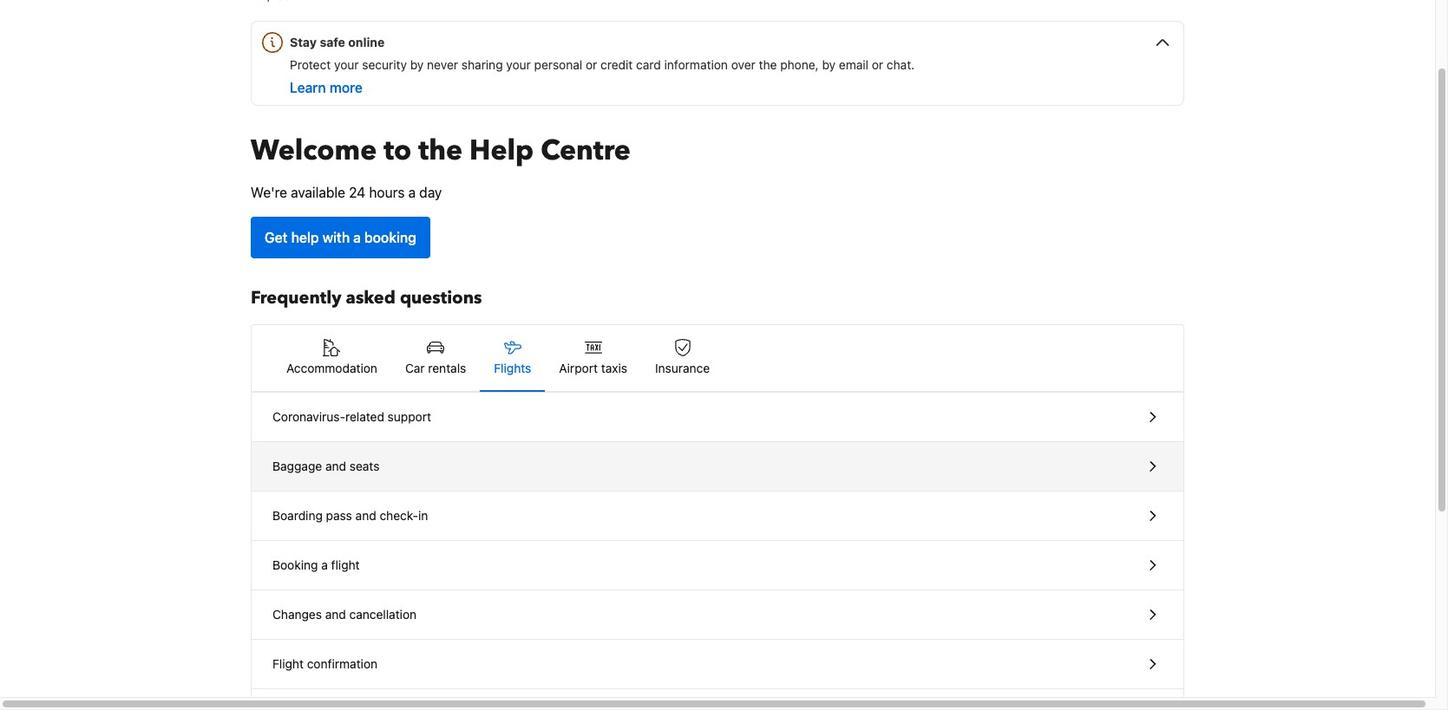 Task type: locate. For each thing, give the bounding box(es) containing it.
1 your from the left
[[334, 57, 359, 72]]

2 by from the left
[[822, 57, 836, 72]]

a
[[408, 185, 416, 200], [353, 230, 361, 246], [321, 558, 328, 573]]

0 horizontal spatial or
[[586, 57, 597, 72]]

welcome to the help centre
[[251, 132, 631, 170]]

baggage and seats
[[273, 459, 380, 474]]

the right over
[[759, 57, 777, 72]]

0 vertical spatial the
[[759, 57, 777, 72]]

chat.
[[887, 57, 915, 72]]

or left chat.
[[872, 57, 884, 72]]

1 vertical spatial and
[[356, 509, 376, 523]]

get
[[265, 230, 288, 246]]

a right "with"
[[353, 230, 361, 246]]

help
[[291, 230, 319, 246]]

the
[[759, 57, 777, 72], [419, 132, 463, 170]]

0 horizontal spatial the
[[419, 132, 463, 170]]

confirmation
[[307, 657, 378, 672]]

by left never
[[410, 57, 424, 72]]

welcome
[[251, 132, 377, 170]]

boarding pass and check-in button
[[252, 492, 1184, 542]]

and left seats
[[325, 459, 346, 474]]

1 horizontal spatial by
[[822, 57, 836, 72]]

frequently
[[251, 286, 342, 310]]

related
[[345, 410, 384, 424]]

flights
[[494, 361, 531, 376]]

centre
[[541, 132, 631, 170]]

0 vertical spatial and
[[325, 459, 346, 474]]

your right sharing
[[506, 57, 531, 72]]

the up the day
[[419, 132, 463, 170]]

2 vertical spatial a
[[321, 558, 328, 573]]

insurance
[[655, 361, 710, 376]]

0 horizontal spatial by
[[410, 57, 424, 72]]

car
[[405, 361, 425, 376]]

safe
[[320, 35, 345, 49]]

in
[[418, 509, 428, 523]]

2 horizontal spatial a
[[408, 185, 416, 200]]

phone,
[[780, 57, 819, 72]]

and
[[325, 459, 346, 474], [356, 509, 376, 523], [325, 608, 346, 622]]

by left email
[[822, 57, 836, 72]]

frequently asked questions
[[251, 286, 482, 310]]

1 horizontal spatial your
[[506, 57, 531, 72]]

airport
[[559, 361, 598, 376]]

get help with a booking
[[265, 230, 416, 246]]

changes and cancellation button
[[252, 591, 1184, 641]]

and inside button
[[325, 459, 346, 474]]

your
[[334, 57, 359, 72], [506, 57, 531, 72]]

check-
[[380, 509, 418, 523]]

1 horizontal spatial a
[[353, 230, 361, 246]]

boarding pass and check-in
[[273, 509, 428, 523]]

or left credit
[[586, 57, 597, 72]]

by
[[410, 57, 424, 72], [822, 57, 836, 72]]

baggage and seats button
[[252, 443, 1184, 492]]

0 horizontal spatial your
[[334, 57, 359, 72]]

a left the day
[[408, 185, 416, 200]]

boarding
[[273, 509, 323, 523]]

insurance button
[[641, 325, 724, 391]]

protect
[[290, 57, 331, 72]]

flight
[[273, 657, 304, 672]]

2 or from the left
[[872, 57, 884, 72]]

your up more
[[334, 57, 359, 72]]

and right pass
[[356, 509, 376, 523]]

1 horizontal spatial the
[[759, 57, 777, 72]]

card
[[636, 57, 661, 72]]

sharing
[[462, 57, 503, 72]]

and for seats
[[325, 459, 346, 474]]

tab list
[[252, 325, 1184, 393]]

and for cancellation
[[325, 608, 346, 622]]

2 vertical spatial and
[[325, 608, 346, 622]]

the inside protect your security by never sharing your personal or credit card information over the phone, by email or chat. learn more
[[759, 57, 777, 72]]

booking a flight button
[[252, 542, 1184, 591]]

0 vertical spatial a
[[408, 185, 416, 200]]

travel alert element
[[251, 21, 1185, 106]]

to
[[384, 132, 412, 170]]

airport taxis button
[[545, 325, 641, 391]]

1 vertical spatial the
[[419, 132, 463, 170]]

a left flight
[[321, 558, 328, 573]]

1 horizontal spatial or
[[872, 57, 884, 72]]

stay safe online button
[[259, 22, 1184, 56]]

0 horizontal spatial a
[[321, 558, 328, 573]]

1 vertical spatial a
[[353, 230, 361, 246]]

1 or from the left
[[586, 57, 597, 72]]

and right the changes
[[325, 608, 346, 622]]

changes
[[273, 608, 322, 622]]

2 your from the left
[[506, 57, 531, 72]]

booking
[[273, 558, 318, 573]]

or
[[586, 57, 597, 72], [872, 57, 884, 72]]

rentals
[[428, 361, 466, 376]]

tab list containing accommodation
[[252, 325, 1184, 393]]



Task type: describe. For each thing, give the bounding box(es) containing it.
we're
[[251, 185, 287, 200]]

car rentals button
[[391, 325, 480, 391]]

car rentals
[[405, 361, 466, 376]]

email
[[839, 57, 869, 72]]

with
[[323, 230, 350, 246]]

cancellation
[[349, 608, 417, 622]]

questions
[[400, 286, 482, 310]]

booking a flight
[[273, 558, 360, 573]]

stay safe online
[[290, 35, 385, 49]]

online
[[348, 35, 385, 49]]

information
[[664, 57, 728, 72]]

flight
[[331, 558, 360, 573]]

day
[[419, 185, 442, 200]]

asked
[[346, 286, 396, 310]]

24
[[349, 185, 366, 200]]

booking
[[364, 230, 416, 246]]

more
[[330, 80, 363, 95]]

changes and cancellation
[[273, 608, 417, 622]]

credit
[[601, 57, 633, 72]]

flight confirmation
[[273, 657, 378, 672]]

flights button
[[480, 325, 545, 391]]

over
[[731, 57, 756, 72]]

personal
[[534, 57, 583, 72]]

accommodation button
[[273, 325, 391, 391]]

accommodation
[[286, 361, 377, 376]]

learn
[[290, 80, 326, 95]]

baggage
[[273, 459, 322, 474]]

airport taxis
[[559, 361, 627, 376]]

learn more link
[[290, 80, 363, 95]]

protect your security by never sharing your personal or credit card information over the phone, by email or chat. learn more
[[290, 57, 915, 95]]

hours
[[369, 185, 405, 200]]

available
[[291, 185, 345, 200]]

pass
[[326, 509, 352, 523]]

flight confirmation button
[[252, 641, 1184, 690]]

coronavirus-related support button
[[252, 393, 1184, 443]]

coronavirus-related support
[[273, 410, 431, 424]]

seats
[[350, 459, 380, 474]]

get help with a booking button
[[251, 217, 430, 259]]

help
[[470, 132, 534, 170]]

stay
[[290, 35, 317, 49]]

we're available 24 hours a day
[[251, 185, 442, 200]]

coronavirus-
[[273, 410, 345, 424]]

taxis
[[601, 361, 627, 376]]

never
[[427, 57, 458, 72]]

1 by from the left
[[410, 57, 424, 72]]

support
[[388, 410, 431, 424]]

security
[[362, 57, 407, 72]]



Task type: vqa. For each thing, say whether or not it's contained in the screenshot.
the bottom the
yes



